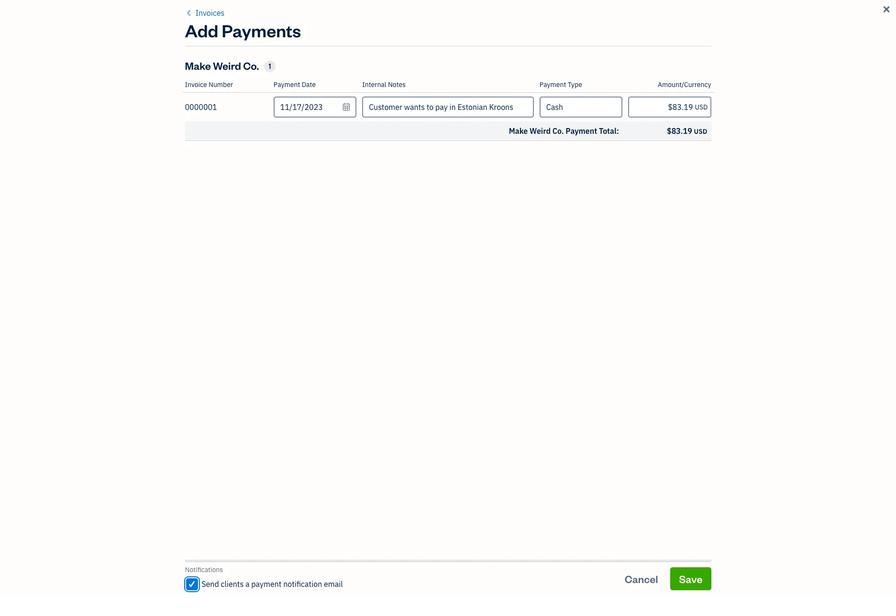 Task type: vqa. For each thing, say whether or not it's contained in the screenshot.
the and related to Proposals
no



Task type: describe. For each thing, give the bounding box(es) containing it.
check image
[[187, 580, 196, 589]]

internal
[[362, 80, 386, 89]]

notification
[[283, 580, 322, 589]]

payable
[[483, 99, 534, 117]]

email
[[324, 580, 343, 589]]

or
[[485, 554, 492, 563]]

send payment reminders image
[[649, 125, 682, 158]]

notes
[[388, 80, 406, 89]]

save
[[679, 572, 703, 586]]

invoices inside invoices button
[[196, 8, 225, 18]]

new
[[691, 41, 711, 54]]

payment down payment type text field
[[566, 126, 597, 136]]

new invoice
[[691, 41, 748, 54]]

the
[[425, 99, 446, 117]]

most
[[449, 99, 481, 117]]

clients
[[221, 580, 244, 589]]

internal notes
[[362, 80, 406, 89]]

send
[[202, 580, 219, 589]]

main element
[[0, 0, 105, 596]]

0000001
[[185, 102, 217, 112]]

0 vertical spatial usd
[[695, 103, 708, 111]]

cancel button
[[616, 568, 667, 591]]

1
[[269, 62, 271, 71]]

number
[[209, 80, 233, 89]]

or deleted
[[485, 554, 516, 563]]

amount/currency
[[658, 80, 711, 89]]

make for make the most payable invoice ever
[[388, 99, 423, 117]]

Amount (USD) text field
[[628, 97, 711, 118]]

invoice number
[[185, 80, 233, 89]]

Type your notes here text field
[[362, 97, 534, 118]]

make for make weird co.
[[185, 59, 211, 72]]

payment
[[251, 580, 282, 589]]

deleted link
[[493, 554, 516, 563]]

cancel
[[625, 572, 658, 586]]

new invoice link
[[682, 36, 756, 59]]



Task type: locate. For each thing, give the bounding box(es) containing it.
make down notes
[[388, 99, 423, 117]]

payment for payment type
[[540, 80, 566, 89]]

add payments
[[185, 19, 301, 42]]

co.
[[243, 59, 259, 72], [553, 126, 564, 136]]

usd inside $83.19 usd
[[694, 127, 707, 136]]

make the most payable invoice ever
[[388, 99, 613, 117]]

0 vertical spatial invoices
[[196, 8, 225, 18]]

1 vertical spatial co.
[[553, 126, 564, 136]]

1 horizontal spatial invoice
[[537, 99, 582, 117]]

1 horizontal spatial co.
[[553, 126, 564, 136]]

invoices up the 1
[[245, 36, 310, 58]]

payment date
[[274, 80, 316, 89]]

send clients a payment notification email
[[202, 580, 343, 589]]

co. for make weird co. payment total:
[[553, 126, 564, 136]]

chevronleft image
[[185, 7, 194, 19]]

0 horizontal spatial weird
[[213, 59, 241, 72]]

0 vertical spatial invoice
[[714, 41, 748, 54]]

weird for make weird co.
[[213, 59, 241, 72]]

$83.19
[[667, 126, 692, 136]]

0 vertical spatial co.
[[243, 59, 259, 72]]

1 horizontal spatial weird
[[530, 126, 551, 136]]

make down payable
[[509, 126, 528, 136]]

weird down payable
[[530, 126, 551, 136]]

weird
[[213, 59, 241, 72], [530, 126, 551, 136]]

usd
[[695, 103, 708, 111], [694, 127, 707, 136]]

payment left date
[[274, 80, 300, 89]]

invoices up add
[[196, 8, 225, 18]]

weird up number
[[213, 59, 241, 72]]

notifications
[[185, 566, 223, 575]]

usd up $83.19 usd
[[695, 103, 708, 111]]

payment type
[[540, 80, 582, 89]]

Date in MM/DD/YYYY format text field
[[274, 97, 357, 118]]

invoice
[[714, 41, 748, 54], [185, 80, 207, 89], [537, 99, 582, 117]]

payment
[[274, 80, 300, 89], [540, 80, 566, 89], [566, 126, 597, 136]]

co. for make weird co.
[[243, 59, 259, 72]]

payment for payment date
[[274, 80, 300, 89]]

0 horizontal spatial make
[[185, 59, 211, 72]]

1 horizontal spatial make
[[388, 99, 423, 117]]

Payment Type text field
[[541, 98, 622, 117]]

ever
[[585, 99, 613, 117]]

invoices
[[196, 8, 225, 18], [245, 36, 310, 58]]

invoices button
[[185, 7, 225, 19]]

deleted
[[493, 554, 516, 563]]

0 horizontal spatial invoice
[[185, 80, 207, 89]]

payments
[[222, 19, 301, 42]]

$83.19 usd
[[667, 126, 707, 136]]

invoice right new
[[714, 41, 748, 54]]

a
[[245, 580, 250, 589]]

0 vertical spatial make
[[185, 59, 211, 72]]

date
[[302, 80, 316, 89]]

co. left the 1
[[243, 59, 259, 72]]

0 horizontal spatial co.
[[243, 59, 259, 72]]

2 horizontal spatial make
[[509, 126, 528, 136]]

save button
[[671, 568, 711, 591]]

1 vertical spatial invoice
[[185, 80, 207, 89]]

invoice like a pro image
[[319, 125, 353, 158]]

total:
[[599, 126, 619, 136]]

payment left type
[[540, 80, 566, 89]]

add
[[185, 19, 218, 42]]

usd right $83.19
[[694, 127, 707, 136]]

make for make weird co. payment total:
[[509, 126, 528, 136]]

0 vertical spatial weird
[[213, 59, 241, 72]]

make weird co. payment total:
[[509, 126, 619, 136]]

1 vertical spatial make
[[388, 99, 423, 117]]

make weird co.
[[185, 59, 259, 72]]

make up invoice number
[[185, 59, 211, 72]]

1 vertical spatial usd
[[694, 127, 707, 136]]

2 vertical spatial make
[[509, 126, 528, 136]]

1 horizontal spatial invoices
[[245, 36, 310, 58]]

type
[[568, 80, 582, 89]]

invoice up 0000001
[[185, 80, 207, 89]]

co. down payment type text field
[[553, 126, 564, 136]]

1 vertical spatial weird
[[530, 126, 551, 136]]

2 horizontal spatial invoice
[[714, 41, 748, 54]]

make
[[185, 59, 211, 72], [388, 99, 423, 117], [509, 126, 528, 136]]

2 vertical spatial invoice
[[537, 99, 582, 117]]

1 vertical spatial invoices
[[245, 36, 310, 58]]

weird for make weird co. payment total:
[[530, 126, 551, 136]]

invoice down payment type
[[537, 99, 582, 117]]

accept credit cards image
[[484, 125, 517, 158]]

close image
[[882, 4, 892, 15]]

0 horizontal spatial invoices
[[196, 8, 225, 18]]



